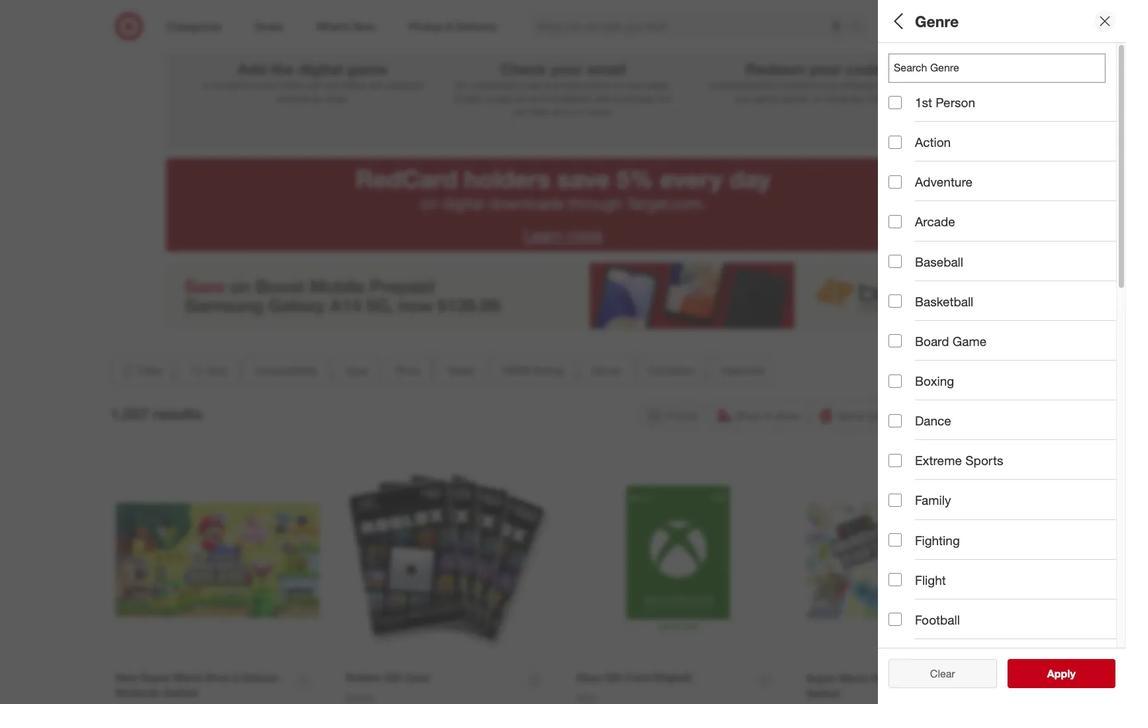 Task type: vqa. For each thing, say whether or not it's contained in the screenshot.
Edit
no



Task type: describe. For each thing, give the bounding box(es) containing it.
results for 1,557 results
[[153, 405, 202, 423]]

4+
[[575, 106, 585, 117]]

Baseball checkbox
[[889, 255, 902, 268]]

you
[[813, 79, 828, 91]]

download inside redeem your code to download the content you purchased directly to your game system or computer. enjoy!
[[720, 79, 761, 91]]

see results
[[1034, 667, 1090, 680]]

Extreme Sports checkbox
[[889, 454, 902, 467]]

sort
[[207, 364, 228, 377]]

1 vertical spatial rating
[[533, 364, 564, 377]]

store
[[775, 409, 799, 422]]

day
[[868, 409, 886, 422]]

type inside all filters dialog
[[889, 103, 917, 118]]

delivery
[[889, 409, 927, 422]]

directly
[[877, 79, 908, 91]]

check your email for a download code and instructions on next steps. emails usually arrive immediately after purchase, but can take up to 4+ hours.
[[454, 60, 672, 117]]

follow
[[343, 79, 367, 91]]

email
[[587, 60, 626, 78]]

and inside the add the digital game or content to your online cart and follow the checkout process as usual.
[[325, 79, 340, 91]]

stock
[[996, 518, 1027, 533]]

1 horizontal spatial type button
[[889, 89, 1126, 136]]

holders
[[464, 164, 550, 194]]

xbox for xbox gift card (digital)
[[576, 671, 602, 684]]

1 horizontal spatial condition button
[[889, 321, 1126, 367]]

Fighting checkbox
[[889, 533, 902, 547]]

code inside redeem your code to download the content you purchased directly to your game system or computer. enjoy!
[[846, 60, 882, 78]]

add the digital game or content to your online cart and follow the checkout process as usual.
[[202, 60, 423, 104]]

new
[[115, 671, 138, 684]]

gift for roblox
[[384, 671, 402, 684]]

game inside the add the digital game or content to your online cart and follow the checkout process as usual.
[[347, 60, 388, 78]]

a
[[469, 79, 474, 91]]

price inside all filters dialog
[[889, 149, 920, 165]]

all
[[889, 12, 907, 30]]

1
[[307, 11, 318, 35]]

your inside check your email for a download code and instructions on next steps. emails usually arrive immediately after purchase, but can take up to 4+ hours.
[[551, 60, 583, 78]]

can
[[513, 106, 528, 117]]

add
[[238, 60, 266, 78]]

1 vertical spatial esrb rating button
[[491, 356, 575, 385]]

all
[[952, 667, 962, 680]]

1 vertical spatial digital
[[443, 194, 484, 213]]

immediately
[[541, 93, 591, 104]]

baseball
[[915, 254, 964, 269]]

checkout
[[385, 79, 423, 91]]

xbox link
[[576, 691, 597, 704]]

for
[[456, 79, 467, 91]]

u
[[232, 671, 240, 684]]

0 horizontal spatial deals
[[448, 364, 474, 377]]

1 vertical spatial genre button
[[580, 356, 632, 385]]

shop in store button
[[711, 401, 807, 430]]

mario inside super mario party - nintendo switch
[[839, 672, 868, 685]]

1,557
[[111, 405, 149, 423]]

1 vertical spatial type button
[[334, 356, 379, 385]]

purchased
[[831, 79, 875, 91]]

your inside the add the digital game or content to your online cart and follow the checkout process as usual.
[[258, 79, 276, 91]]

sports
[[966, 453, 1004, 468]]

to inside check your email for a download code and instructions on next steps. emails usually arrive immediately after purchase, but can take up to 4+ hours.
[[564, 106, 572, 117]]

shop in store
[[736, 409, 799, 422]]

roblox gift card image
[[346, 459, 550, 663]]

all filters
[[889, 12, 952, 30]]

nintendo inside super mario party - nintendo switch
[[909, 672, 955, 685]]

computer.
[[824, 93, 865, 104]]

purchase,
[[615, 93, 656, 104]]

to right steps.
[[709, 79, 717, 91]]

genre inside dialog
[[915, 12, 959, 30]]

pickup
[[665, 409, 697, 422]]

or inside the add the digital game or content to your online cart and follow the checkout process as usual.
[[202, 79, 210, 91]]

1st Person checkbox
[[889, 96, 902, 109]]

code inside check your email for a download code and instructions on next steps. emails usually arrive immediately after purchase, but can take up to 4+ hours.
[[520, 79, 541, 91]]

content inside redeem your code to download the content you purchased directly to your game system or computer. enjoy!
[[779, 79, 811, 91]]

rating for guest rating button
[[928, 427, 967, 442]]

1st
[[915, 95, 933, 110]]

mario inside new super mario bros u deluxe - nintendo switch
[[174, 671, 203, 684]]

clear button
[[889, 659, 997, 688]]

dance
[[915, 413, 951, 428]]

Basketball checkbox
[[889, 295, 902, 308]]

apply button
[[1008, 659, 1116, 688]]

compatibility inside all filters dialog
[[889, 57, 968, 72]]

1 horizontal spatial compatibility button
[[889, 43, 1126, 89]]

featured inside all filters dialog
[[889, 381, 942, 396]]

- inside new super mario bros u deluxe - nintendo switch
[[281, 671, 285, 684]]

arcade
[[915, 214, 955, 229]]

all filters dialog
[[878, 0, 1126, 704]]

same day delivery
[[837, 409, 927, 422]]

your up you
[[810, 60, 842, 78]]

search
[[846, 21, 877, 34]]

What can we help you find? suggestions appear below search field
[[529, 12, 855, 41]]

extreme sports
[[915, 453, 1004, 468]]

advertisement region
[[166, 263, 960, 329]]

adventure
[[915, 174, 973, 189]]

redcard
[[356, 164, 458, 194]]

Board Game checkbox
[[889, 334, 902, 348]]

1 vertical spatial condition
[[648, 364, 694, 377]]

(digital)
[[653, 671, 692, 684]]

basketball
[[915, 294, 974, 309]]

roblox for roblox
[[346, 692, 375, 703]]

board game
[[915, 333, 987, 349]]

arrive
[[515, 93, 538, 104]]

next
[[626, 79, 643, 91]]

rating for esrb rating "button" in all filters dialog
[[927, 242, 966, 257]]

as
[[312, 93, 322, 104]]

learn more
[[524, 226, 603, 245]]

include out of stock
[[915, 518, 1027, 533]]

1 horizontal spatial price button
[[889, 136, 1126, 182]]

day
[[730, 164, 771, 194]]

0 horizontal spatial the
[[271, 60, 294, 78]]

game inside redeem your code to download the content you purchased directly to your game system or computer. enjoy!
[[755, 93, 778, 104]]

instructions
[[562, 79, 610, 91]]

1 horizontal spatial genre button
[[889, 275, 1126, 321]]

guest rating
[[889, 427, 967, 442]]

3
[[808, 11, 819, 35]]

learn
[[524, 226, 563, 245]]

1,557 results
[[111, 405, 202, 423]]

1 vertical spatial price button
[[385, 356, 431, 385]]

your down redeem
[[735, 93, 753, 104]]

super mario party - nintendo switch
[[806, 672, 955, 700]]

card for xbox
[[626, 671, 650, 684]]

usually
[[484, 93, 513, 104]]

same
[[837, 409, 865, 422]]

include
[[915, 518, 956, 533]]

board
[[915, 333, 949, 349]]

clear all
[[924, 667, 962, 680]]

Family checkbox
[[889, 494, 902, 507]]

downloads
[[489, 194, 564, 213]]

clear for clear
[[930, 667, 955, 680]]

in
[[764, 409, 772, 422]]

check
[[500, 60, 547, 78]]

party
[[871, 672, 899, 685]]

xbox gift card (digital)
[[576, 671, 692, 684]]

to inside the add the digital game or content to your online cart and follow the checkout process as usual.
[[247, 79, 255, 91]]

sponsored
[[921, 329, 960, 339]]



Task type: locate. For each thing, give the bounding box(es) containing it.
0 vertical spatial deals button
[[889, 182, 1126, 228]]

download down redeem
[[720, 79, 761, 91]]

on digital downloads through target.com.
[[421, 194, 706, 213]]

2 download from the left
[[720, 79, 761, 91]]

1 roblox from the top
[[346, 671, 381, 684]]

roblox gift card link
[[346, 670, 429, 685]]

condition inside all filters dialog
[[889, 335, 947, 350]]

1 and from the left
[[325, 79, 340, 91]]

0 vertical spatial type
[[889, 103, 917, 118]]

results for see results
[[1056, 667, 1090, 680]]

1 gift from the left
[[384, 671, 402, 684]]

- inside super mario party - nintendo switch
[[902, 672, 906, 685]]

- right party
[[902, 672, 906, 685]]

deals inside all filters dialog
[[889, 196, 923, 211]]

take
[[531, 106, 548, 117]]

clear inside clear button
[[930, 667, 955, 680]]

0 vertical spatial results
[[153, 405, 202, 423]]

0 horizontal spatial condition
[[648, 364, 694, 377]]

pickup button
[[641, 401, 706, 430]]

1 horizontal spatial code
[[846, 60, 882, 78]]

super mario party - nintendo switch image
[[806, 459, 1011, 663], [806, 459, 1011, 663]]

super inside new super mario bros u deluxe - nintendo switch
[[141, 671, 171, 684]]

0 horizontal spatial download
[[477, 79, 517, 91]]

clear for clear all
[[924, 667, 949, 680]]

xbox up "xbox" link
[[576, 671, 602, 684]]

none text field inside genre dialog
[[889, 54, 1106, 83]]

on down redcard
[[421, 194, 438, 213]]

1 horizontal spatial card
[[626, 671, 650, 684]]

out
[[960, 518, 978, 533]]

2 card from the left
[[626, 671, 650, 684]]

code up the "arrive"
[[520, 79, 541, 91]]

1 horizontal spatial featured
[[889, 381, 942, 396]]

1st person
[[915, 95, 975, 110]]

or inside redeem your code to download the content you purchased directly to your game system or computer. enjoy!
[[813, 93, 822, 104]]

enjoy!
[[868, 93, 893, 104]]

results right 1,557
[[153, 405, 202, 423]]

1 horizontal spatial deals button
[[889, 182, 1126, 228]]

1 content from the left
[[213, 79, 244, 91]]

xbox gift card (digital) link
[[576, 670, 692, 685]]

genre
[[915, 12, 959, 30], [889, 288, 925, 304], [591, 364, 621, 377]]

featured up shop
[[722, 364, 764, 377]]

filter button
[[111, 356, 172, 385]]

digital up cart
[[298, 60, 343, 78]]

deals button inside all filters dialog
[[889, 182, 1126, 228]]

compatibility button
[[889, 43, 1126, 89], [244, 356, 329, 385]]

None text field
[[889, 54, 1106, 83]]

or
[[202, 79, 210, 91], [813, 93, 822, 104]]

1 horizontal spatial and
[[544, 79, 559, 91]]

0 horizontal spatial type button
[[334, 356, 379, 385]]

roblox up roblox link
[[346, 671, 381, 684]]

0 vertical spatial digital
[[298, 60, 343, 78]]

your
[[551, 60, 583, 78], [810, 60, 842, 78], [258, 79, 276, 91], [735, 93, 753, 104]]

1 vertical spatial roblox
[[346, 692, 375, 703]]

code
[[846, 60, 882, 78], [520, 79, 541, 91]]

0 vertical spatial price
[[889, 149, 920, 165]]

2 vertical spatial genre
[[591, 364, 621, 377]]

clear inside button
[[924, 667, 949, 680]]

-
[[281, 671, 285, 684], [902, 672, 906, 685]]

0 vertical spatial featured
[[722, 364, 764, 377]]

0 horizontal spatial price
[[396, 364, 420, 377]]

the up "online"
[[271, 60, 294, 78]]

1 download from the left
[[477, 79, 517, 91]]

process
[[277, 93, 310, 104]]

xbox gift card (digital) image
[[576, 459, 780, 663], [576, 459, 780, 663]]

Action checkbox
[[889, 135, 902, 149]]

0 vertical spatial esrb rating button
[[889, 228, 1126, 275]]

and up immediately
[[544, 79, 559, 91]]

1 vertical spatial on
[[421, 194, 438, 213]]

1 card from the left
[[405, 671, 429, 684]]

1 horizontal spatial esrb
[[889, 242, 923, 257]]

game up follow
[[347, 60, 388, 78]]

0 horizontal spatial esrb rating button
[[491, 356, 575, 385]]

content up system
[[779, 79, 811, 91]]

0 horizontal spatial condition button
[[637, 356, 705, 385]]

1 horizontal spatial mario
[[839, 672, 868, 685]]

1 vertical spatial deals
[[448, 364, 474, 377]]

new super mario bros u deluxe - nintendo switch link
[[115, 670, 288, 701]]

0 vertical spatial esrb rating
[[889, 242, 966, 257]]

1 horizontal spatial gift
[[605, 671, 623, 684]]

nintendo inside new super mario bros u deluxe - nintendo switch
[[115, 686, 161, 699]]

condition up pickup button
[[648, 364, 694, 377]]

0 horizontal spatial and
[[325, 79, 340, 91]]

esrb rating button inside all filters dialog
[[889, 228, 1126, 275]]

deluxe
[[243, 671, 278, 684]]

up
[[551, 106, 561, 117]]

your up the "instructions" on the top
[[551, 60, 583, 78]]

Dance checkbox
[[889, 414, 902, 427]]

0 vertical spatial roblox
[[346, 671, 381, 684]]

- right deluxe
[[281, 671, 285, 684]]

1 horizontal spatial condition
[[889, 335, 947, 350]]

super mario party - nintendo switch link
[[806, 671, 980, 701]]

0 horizontal spatial mario
[[174, 671, 203, 684]]

0 horizontal spatial content
[[213, 79, 244, 91]]

1 vertical spatial esrb rating
[[502, 364, 564, 377]]

featured button down game
[[889, 367, 1126, 414]]

2 and from the left
[[544, 79, 559, 91]]

on inside check your email for a download code and instructions on next steps. emails usually arrive immediately after purchase, but can take up to 4+ hours.
[[613, 79, 623, 91]]

genre inside all filters dialog
[[889, 288, 925, 304]]

and inside check your email for a download code and instructions on next steps. emails usually arrive immediately after purchase, but can take up to 4+ hours.
[[544, 79, 559, 91]]

0 vertical spatial or
[[202, 79, 210, 91]]

1 horizontal spatial esrb rating button
[[889, 228, 1126, 275]]

price
[[889, 149, 920, 165], [396, 364, 420, 377]]

1 horizontal spatial compatibility
[[889, 57, 968, 72]]

1 vertical spatial results
[[1056, 667, 1090, 680]]

0 horizontal spatial price button
[[385, 356, 431, 385]]

1 horizontal spatial super
[[806, 672, 836, 685]]

super
[[141, 671, 171, 684], [806, 672, 836, 685]]

genre button
[[889, 275, 1126, 321], [580, 356, 632, 385]]

mario left party
[[839, 672, 868, 685]]

mario
[[174, 671, 203, 684], [839, 672, 868, 685]]

0 horizontal spatial featured
[[722, 364, 764, 377]]

save
[[557, 164, 610, 194]]

fpo/apo button
[[889, 460, 1126, 506]]

to up 1st
[[910, 79, 918, 91]]

digital down holders
[[443, 194, 484, 213]]

and up usual.
[[325, 79, 340, 91]]

roblox gift card
[[346, 671, 429, 684]]

1 horizontal spatial the
[[370, 79, 383, 91]]

digital inside the add the digital game or content to your online cart and follow the checkout process as usual.
[[298, 60, 343, 78]]

0 horizontal spatial featured button
[[711, 356, 775, 385]]

Arcade checkbox
[[889, 215, 902, 228]]

0 horizontal spatial nintendo
[[115, 686, 161, 699]]

to right up
[[564, 106, 572, 117]]

featured
[[722, 364, 764, 377], [889, 381, 942, 396]]

1 horizontal spatial game
[[755, 93, 778, 104]]

boxing
[[915, 373, 954, 388]]

0 vertical spatial genre button
[[889, 275, 1126, 321]]

fpo/apo
[[889, 474, 946, 489]]

1 horizontal spatial -
[[902, 672, 906, 685]]

more
[[567, 226, 603, 245]]

featured button up shop
[[711, 356, 775, 385]]

extreme
[[915, 453, 962, 468]]

roblox for roblox gift card
[[346, 671, 381, 684]]

family
[[915, 493, 951, 508]]

0 horizontal spatial esrb
[[502, 364, 530, 377]]

switch inside super mario party - nintendo switch
[[806, 687, 841, 700]]

the right follow
[[370, 79, 383, 91]]

roblox link
[[346, 691, 375, 704]]

2 roblox from the top
[[346, 692, 375, 703]]

redeem your code to download the content you purchased directly to your game system or computer. enjoy!
[[709, 60, 918, 104]]

0 vertical spatial compatibility button
[[889, 43, 1126, 89]]

mario left bros
[[174, 671, 203, 684]]

card inside the roblox gift card link
[[405, 671, 429, 684]]

game left system
[[755, 93, 778, 104]]

guest
[[889, 427, 924, 442]]

to down 'add'
[[247, 79, 255, 91]]

target.com.
[[627, 194, 706, 213]]

Adventure checkbox
[[889, 175, 902, 189]]

0 vertical spatial game
[[347, 60, 388, 78]]

download up usually
[[477, 79, 517, 91]]

0 horizontal spatial switch
[[164, 686, 198, 699]]

your down 'add'
[[258, 79, 276, 91]]

download
[[477, 79, 517, 91], [720, 79, 761, 91]]

clear all button
[[889, 659, 997, 688]]

condition button
[[889, 321, 1126, 367], [637, 356, 705, 385]]

on left next on the top of page
[[613, 79, 623, 91]]

rating inside button
[[928, 427, 967, 442]]

the down redeem
[[763, 79, 776, 91]]

deals button
[[889, 182, 1126, 228], [437, 356, 486, 385]]

shop
[[736, 409, 761, 422]]

0 horizontal spatial genre button
[[580, 356, 632, 385]]

usual.
[[325, 93, 349, 104]]

2 content from the left
[[779, 79, 811, 91]]

1 horizontal spatial featured button
[[889, 367, 1126, 414]]

switch inside new super mario bros u deluxe - nintendo switch
[[164, 686, 198, 699]]

gift for xbox
[[605, 671, 623, 684]]

0 horizontal spatial esrb rating
[[502, 364, 564, 377]]

1 horizontal spatial switch
[[806, 687, 841, 700]]

content down 'add'
[[213, 79, 244, 91]]

card inside xbox gift card (digital) 'link'
[[626, 671, 650, 684]]

see results button
[[1008, 659, 1116, 688]]

esrb rating inside all filters dialog
[[889, 242, 966, 257]]

1 vertical spatial featured
[[889, 381, 942, 396]]

1 horizontal spatial or
[[813, 93, 822, 104]]

1 vertical spatial code
[[520, 79, 541, 91]]

fighting
[[915, 532, 960, 548]]

super inside super mario party - nintendo switch
[[806, 672, 836, 685]]

esrb rating button
[[889, 228, 1126, 275], [491, 356, 575, 385]]

1 vertical spatial price
[[396, 364, 420, 377]]

Boxing checkbox
[[889, 374, 902, 388]]

2
[[558, 11, 569, 35]]

flight
[[915, 572, 946, 587]]

code up purchased
[[846, 60, 882, 78]]

0 horizontal spatial on
[[421, 194, 438, 213]]

new super mario bros u deluxe - nintendo switch
[[115, 671, 285, 699]]

0 vertical spatial nintendo
[[909, 672, 955, 685]]

1 vertical spatial compatibility button
[[244, 356, 329, 385]]

esrb inside all filters dialog
[[889, 242, 923, 257]]

0 vertical spatial price button
[[889, 136, 1126, 182]]

2 clear from the left
[[930, 667, 955, 680]]

0 horizontal spatial card
[[405, 671, 429, 684]]

2 vertical spatial rating
[[928, 427, 967, 442]]

0 vertical spatial on
[[613, 79, 623, 91]]

but
[[659, 93, 672, 104]]

see
[[1034, 667, 1053, 680]]

filters
[[911, 12, 952, 30]]

redeem
[[746, 60, 806, 78]]

0 horizontal spatial compatibility button
[[244, 356, 329, 385]]

roblox down the roblox gift card link
[[346, 692, 375, 703]]

Football checkbox
[[889, 613, 902, 626]]

super left party
[[806, 672, 836, 685]]

game
[[953, 333, 987, 349]]

1 horizontal spatial price
[[889, 149, 920, 165]]

super right "new"
[[141, 671, 171, 684]]

every
[[660, 164, 723, 194]]

1 clear from the left
[[924, 667, 949, 680]]

Include out of stock checkbox
[[889, 519, 902, 532]]

1 vertical spatial type
[[346, 364, 368, 377]]

emails
[[454, 93, 482, 104]]

0 vertical spatial condition
[[889, 335, 947, 350]]

esrb
[[889, 242, 923, 257], [502, 364, 530, 377]]

0 horizontal spatial type
[[346, 364, 368, 377]]

condition up boxing
[[889, 335, 947, 350]]

redcard holders save 5% every day
[[356, 164, 771, 194]]

1 xbox from the top
[[576, 671, 602, 684]]

0 vertical spatial code
[[846, 60, 882, 78]]

genre dialog
[[878, 0, 1126, 704]]

1 vertical spatial nintendo
[[115, 686, 161, 699]]

featured up delivery
[[889, 381, 942, 396]]

1 horizontal spatial digital
[[443, 194, 484, 213]]

and
[[325, 79, 340, 91], [544, 79, 559, 91]]

filter
[[139, 364, 162, 377]]

bros
[[206, 671, 229, 684]]

1 horizontal spatial on
[[613, 79, 623, 91]]

results right see
[[1056, 667, 1090, 680]]

gift
[[384, 671, 402, 684], [605, 671, 623, 684]]

type
[[889, 103, 917, 118], [346, 364, 368, 377]]

0 vertical spatial type button
[[889, 89, 1126, 136]]

2 xbox from the top
[[576, 692, 597, 703]]

cart
[[306, 79, 322, 91]]

1 vertical spatial compatibility
[[255, 364, 318, 377]]

1 vertical spatial deals button
[[437, 356, 486, 385]]

content inside the add the digital game or content to your online cart and follow the checkout process as usual.
[[213, 79, 244, 91]]

0 horizontal spatial -
[[281, 671, 285, 684]]

1 horizontal spatial deals
[[889, 196, 923, 211]]

game
[[347, 60, 388, 78], [755, 93, 778, 104]]

deals
[[889, 196, 923, 211], [448, 364, 474, 377]]

download inside check your email for a download code and instructions on next steps. emails usually arrive immediately after purchase, but can take up to 4+ hours.
[[477, 79, 517, 91]]

0 horizontal spatial compatibility
[[255, 364, 318, 377]]

system
[[781, 93, 811, 104]]

nintendo
[[909, 672, 955, 685], [115, 686, 161, 699]]

new super mario bros u deluxe - nintendo switch image
[[115, 459, 319, 663], [115, 459, 319, 663]]

1 vertical spatial esrb
[[502, 364, 530, 377]]

same day delivery button
[[813, 401, 935, 430]]

xbox down xbox gift card (digital) 'link'
[[576, 692, 597, 703]]

Flight checkbox
[[889, 573, 902, 587]]

the inside redeem your code to download the content you purchased directly to your game system or computer. enjoy!
[[763, 79, 776, 91]]

of
[[982, 518, 992, 533]]

gift inside 'link'
[[605, 671, 623, 684]]

1 horizontal spatial download
[[720, 79, 761, 91]]

card for roblox
[[405, 671, 429, 684]]

xbox for xbox
[[576, 692, 597, 703]]

0 vertical spatial xbox
[[576, 671, 602, 684]]

5%
[[617, 164, 653, 194]]

0 horizontal spatial super
[[141, 671, 171, 684]]

xbox
[[576, 671, 602, 684], [576, 692, 597, 703]]

1 horizontal spatial content
[[779, 79, 811, 91]]

sort button
[[177, 356, 239, 385]]

xbox inside xbox gift card (digital) 'link'
[[576, 671, 602, 684]]

results inside button
[[1056, 667, 1090, 680]]

online
[[278, 79, 303, 91]]

1 horizontal spatial type
[[889, 103, 917, 118]]

2 gift from the left
[[605, 671, 623, 684]]

0 vertical spatial esrb
[[889, 242, 923, 257]]

1 horizontal spatial results
[[1056, 667, 1090, 680]]

0 vertical spatial deals
[[889, 196, 923, 211]]

the
[[271, 60, 294, 78], [370, 79, 383, 91], [763, 79, 776, 91]]



